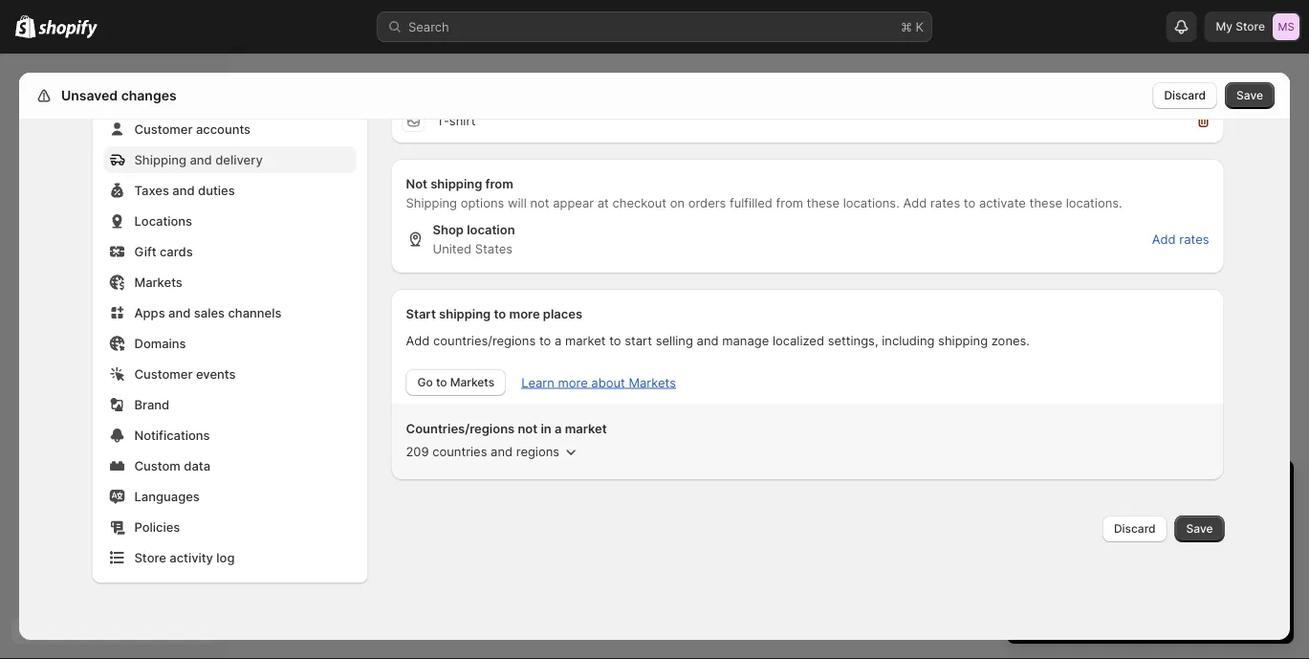 Task type: vqa. For each thing, say whether or not it's contained in the screenshot.
"apps" in the top left of the page
yes



Task type: describe. For each thing, give the bounding box(es) containing it.
and down customer accounts
[[190, 152, 212, 167]]

your inside to customize your online store and add bonus features
[[1244, 550, 1270, 565]]

unsaved
[[61, 88, 118, 104]]

languages link
[[104, 483, 356, 510]]

markets link
[[104, 269, 356, 296]]

app
[[1069, 550, 1091, 565]]

add rates
[[1153, 232, 1210, 246]]

add countries/regions to a market to start selling and manage localized settings, including shipping zones.
[[406, 333, 1030, 348]]

on
[[670, 195, 685, 210]]

customer for customer accounts
[[134, 122, 193, 136]]

0 vertical spatial store
[[1094, 550, 1124, 565]]

apps and sales channels
[[134, 305, 282, 320]]

first
[[1042, 531, 1065, 546]]

$50 app store credit
[[1042, 550, 1162, 565]]

countries/regions
[[433, 333, 536, 348]]

regions
[[516, 444, 560, 459]]

and up $1/month
[[1153, 512, 1175, 527]]

apps
[[134, 305, 165, 320]]

at
[[598, 195, 609, 210]]

data
[[184, 458, 211, 473]]

t-
[[437, 113, 450, 128]]

2 vertical spatial shipping
[[939, 333, 988, 348]]

shirt
[[450, 113, 476, 128]]

about
[[592, 375, 626, 390]]

⌘
[[901, 19, 913, 34]]

accounts
[[196, 122, 251, 136]]

t-shirt
[[437, 113, 476, 128]]

taxes
[[134, 183, 169, 198]]

gift cards link
[[104, 238, 356, 265]]

⌘ k
[[901, 19, 924, 34]]

learn
[[522, 375, 555, 390]]

first 3 months for $1/month
[[1042, 531, 1203, 546]]

options
[[461, 195, 505, 210]]

online
[[1042, 569, 1077, 584]]

shipping and delivery link
[[104, 146, 356, 173]]

1 vertical spatial not
[[518, 421, 538, 436]]

in inside dialog
[[541, 421, 552, 436]]

0 vertical spatial store
[[1236, 20, 1266, 33]]

1 horizontal spatial shopify image
[[38, 20, 98, 39]]

activate
[[980, 195, 1026, 210]]

add for add rates
[[1153, 232, 1176, 246]]

209
[[406, 444, 429, 459]]

go to markets
[[418, 376, 495, 389]]

2 horizontal spatial markets
[[629, 375, 676, 390]]

and inside button
[[491, 444, 513, 459]]

0 horizontal spatial from
[[486, 176, 514, 191]]

customer accounts
[[134, 122, 251, 136]]

start
[[625, 333, 653, 348]]

store inside store activity log link
[[134, 550, 166, 565]]

1 horizontal spatial 3
[[1069, 531, 1076, 546]]

and inside to customize your online store and add bonus features
[[1114, 569, 1136, 584]]

shop location united states
[[433, 222, 515, 256]]

3 days left in your trial
[[1027, 477, 1228, 500]]

store inside to customize your online store and add bonus features
[[1081, 569, 1111, 584]]

changes
[[121, 88, 177, 104]]

customer events
[[134, 366, 236, 381]]

switch to a paid plan and get:
[[1027, 512, 1201, 527]]

0 horizontal spatial markets
[[134, 275, 183, 289]]

left
[[1092, 477, 1122, 500]]

$1/month
[[1147, 531, 1203, 546]]

to right switch
[[1070, 512, 1082, 527]]

search
[[409, 19, 449, 34]]

go
[[418, 376, 433, 389]]

to right go
[[436, 376, 447, 389]]

custom
[[134, 458, 181, 473]]

1 horizontal spatial more
[[558, 375, 588, 390]]

0 vertical spatial save button
[[1226, 82, 1275, 109]]

sales
[[194, 305, 225, 320]]

add rates button
[[1141, 213, 1221, 265]]

notifications
[[134, 428, 210, 443]]

k
[[916, 19, 924, 34]]

and right taxes
[[173, 183, 195, 198]]

notifications link
[[104, 422, 356, 449]]

1 vertical spatial discard button
[[1103, 516, 1168, 542]]

and right selling
[[697, 333, 719, 348]]

custom data link
[[104, 453, 356, 479]]

learn more about markets link
[[522, 375, 676, 390]]

209 countries and regions
[[406, 444, 560, 459]]

market for in
[[565, 421, 607, 436]]

delivery
[[215, 152, 263, 167]]

customize
[[1181, 550, 1241, 565]]

policies
[[134, 520, 180, 534]]

store activity log link
[[104, 544, 356, 571]]

paid
[[1096, 512, 1121, 527]]

gift
[[134, 244, 156, 259]]

custom data
[[134, 458, 211, 473]]

not inside not shipping from shipping options will not appear at checkout on orders fulfilled from these locations. add rates to activate these locations.
[[530, 195, 550, 210]]

to down "places"
[[540, 333, 551, 348]]

taxes and duties link
[[104, 177, 356, 204]]

policies link
[[104, 514, 356, 541]]

market for to
[[565, 333, 606, 348]]

get:
[[1178, 512, 1201, 527]]

domains
[[134, 336, 186, 351]]

2 these from the left
[[1030, 195, 1063, 210]]

and right apps
[[168, 305, 191, 320]]

apps and sales channels link
[[104, 299, 356, 326]]

selling
[[656, 333, 694, 348]]

languages
[[134, 489, 200, 504]]

shipping inside not shipping from shipping options will not appear at checkout on orders fulfilled from these locations. add rates to activate these locations.
[[406, 195, 457, 210]]

to inside not shipping from shipping options will not appear at checkout on orders fulfilled from these locations. add rates to activate these locations.
[[964, 195, 976, 210]]

1 these from the left
[[807, 195, 840, 210]]

for
[[1127, 531, 1144, 546]]



Task type: locate. For each thing, give the bounding box(es) containing it.
these
[[807, 195, 840, 210], [1030, 195, 1063, 210]]

market down "places"
[[565, 333, 606, 348]]

1 vertical spatial store
[[1081, 569, 1111, 584]]

1 vertical spatial 3
[[1069, 531, 1076, 546]]

store down $50 app store credit
[[1081, 569, 1111, 584]]

discard for the bottommost "discard" "button"
[[1115, 522, 1156, 536]]

not right will in the left of the page
[[530, 195, 550, 210]]

markets right about
[[629, 375, 676, 390]]

to left start
[[610, 333, 622, 348]]

a up regions
[[555, 421, 562, 436]]

shipping for start
[[439, 306, 491, 321]]

0 vertical spatial discard button
[[1153, 82, 1218, 109]]

1 horizontal spatial add
[[904, 195, 927, 210]]

these right activate
[[1030, 195, 1063, 210]]

1 horizontal spatial discard
[[1165, 89, 1207, 102]]

rates inside add rates button
[[1180, 232, 1210, 246]]

0 vertical spatial customer
[[134, 122, 193, 136]]

my store
[[1217, 20, 1266, 33]]

log
[[217, 550, 235, 565]]

market
[[565, 333, 606, 348], [565, 421, 607, 436]]

customer down changes
[[134, 122, 193, 136]]

countries/regions
[[406, 421, 515, 436]]

2 horizontal spatial add
[[1153, 232, 1176, 246]]

activity
[[170, 550, 213, 565]]

customer down the domains
[[134, 366, 193, 381]]

shipping left the zones.
[[939, 333, 988, 348]]

months
[[1080, 531, 1124, 546]]

not shipping from shipping options will not appear at checkout on orders fulfilled from these locations. add rates to activate these locations.
[[406, 176, 1123, 210]]

3 right first
[[1069, 531, 1076, 546]]

to
[[964, 195, 976, 210], [494, 306, 506, 321], [540, 333, 551, 348], [610, 333, 622, 348], [436, 376, 447, 389], [1070, 512, 1082, 527], [1165, 550, 1177, 565]]

0 vertical spatial 3
[[1027, 477, 1039, 500]]

1 vertical spatial market
[[565, 421, 607, 436]]

1 vertical spatial shipping
[[439, 306, 491, 321]]

more left "places"
[[509, 306, 540, 321]]

1 horizontal spatial from
[[777, 195, 804, 210]]

0 horizontal spatial discard
[[1115, 522, 1156, 536]]

1 horizontal spatial shipping
[[406, 195, 457, 210]]

2 customer from the top
[[134, 366, 193, 381]]

discard for "discard" "button" to the top
[[1165, 89, 1207, 102]]

my store image
[[1273, 13, 1300, 40]]

0 vertical spatial a
[[555, 333, 562, 348]]

1 vertical spatial customer
[[134, 366, 193, 381]]

0 vertical spatial discard
[[1165, 89, 1207, 102]]

save for the bottom save button
[[1187, 522, 1214, 536]]

1 vertical spatial from
[[777, 195, 804, 210]]

add inside not shipping from shipping options will not appear at checkout on orders fulfilled from these locations. add rates to activate these locations.
[[904, 195, 927, 210]]

locations link
[[104, 208, 356, 234]]

0 vertical spatial not
[[530, 195, 550, 210]]

gift cards
[[134, 244, 193, 259]]

2 locations. from the left
[[1066, 195, 1123, 210]]

shipping up options
[[431, 176, 483, 191]]

a down "places"
[[555, 333, 562, 348]]

2 market from the top
[[565, 421, 607, 436]]

0 horizontal spatial in
[[541, 421, 552, 436]]

1 horizontal spatial store
[[1236, 20, 1266, 33]]

0 horizontal spatial save button
[[1175, 516, 1225, 542]]

shipping and delivery
[[134, 152, 263, 167]]

countries
[[433, 444, 487, 459]]

plan
[[1124, 512, 1149, 527]]

0 horizontal spatial save
[[1187, 522, 1214, 536]]

locations.
[[844, 195, 900, 210], [1066, 195, 1123, 210]]

$50
[[1042, 550, 1065, 565]]

1 vertical spatial save button
[[1175, 516, 1225, 542]]

1 vertical spatial discard
[[1115, 522, 1156, 536]]

trial
[[1194, 477, 1228, 500]]

shipping
[[134, 152, 187, 167], [406, 195, 457, 210]]

1 vertical spatial shipping
[[406, 195, 457, 210]]

1 horizontal spatial markets
[[450, 376, 495, 389]]

save for topmost save button
[[1237, 89, 1264, 102]]

0 vertical spatial from
[[486, 176, 514, 191]]

3 left the days
[[1027, 477, 1039, 500]]

to inside to customize your online store and add bonus features
[[1165, 550, 1177, 565]]

shipping inside not shipping from shipping options will not appear at checkout on orders fulfilled from these locations. add rates to activate these locations.
[[431, 176, 483, 191]]

0 vertical spatial more
[[509, 306, 540, 321]]

1 horizontal spatial your
[[1244, 550, 1270, 565]]

unsaved changes
[[61, 88, 177, 104]]

to down $1/month
[[1165, 550, 1177, 565]]

0 horizontal spatial store
[[134, 550, 166, 565]]

store activity log
[[134, 550, 235, 565]]

my
[[1217, 20, 1233, 33]]

shipping up taxes
[[134, 152, 187, 167]]

1 market from the top
[[565, 333, 606, 348]]

1 vertical spatial more
[[558, 375, 588, 390]]

in up regions
[[541, 421, 552, 436]]

dialog
[[1298, 55, 1310, 659]]

to left activate
[[964, 195, 976, 210]]

save up customize at bottom right
[[1187, 522, 1214, 536]]

0 horizontal spatial shipping
[[134, 152, 187, 167]]

will
[[508, 195, 527, 210]]

orders
[[689, 195, 727, 210]]

channels
[[228, 305, 282, 320]]

rates
[[931, 195, 961, 210], [1180, 232, 1210, 246]]

in
[[541, 421, 552, 436], [1127, 477, 1143, 500]]

0 horizontal spatial add
[[406, 333, 430, 348]]

cards
[[160, 244, 193, 259]]

1 horizontal spatial in
[[1127, 477, 1143, 500]]

from
[[486, 176, 514, 191], [777, 195, 804, 210]]

add
[[1140, 569, 1162, 584]]

markets down countries/regions
[[450, 376, 495, 389]]

domains link
[[104, 330, 356, 357]]

markets down gift cards
[[134, 275, 183, 289]]

locations
[[134, 213, 192, 228]]

events
[[196, 366, 236, 381]]

3 inside 3 days left in your trial dropdown button
[[1027, 477, 1039, 500]]

brand
[[134, 397, 170, 412]]

from right fulfilled
[[777, 195, 804, 210]]

shopify image
[[15, 15, 36, 38], [38, 20, 98, 39]]

more right the learn
[[558, 375, 588, 390]]

brand link
[[104, 391, 356, 418]]

shipping down not
[[406, 195, 457, 210]]

switch
[[1027, 512, 1066, 527]]

manage
[[723, 333, 770, 348]]

your up get:
[[1149, 477, 1188, 500]]

rates inside not shipping from shipping options will not appear at checkout on orders fulfilled from these locations. add rates to activate these locations.
[[931, 195, 961, 210]]

1 horizontal spatial rates
[[1180, 232, 1210, 246]]

to customize your online store and add bonus features
[[1042, 550, 1270, 584]]

not
[[530, 195, 550, 210], [518, 421, 538, 436]]

store
[[1094, 550, 1124, 565], [1081, 569, 1111, 584]]

start shipping to more places
[[406, 306, 583, 321]]

store down months
[[1094, 550, 1124, 565]]

to up countries/regions
[[494, 306, 506, 321]]

1 customer from the top
[[134, 122, 193, 136]]

places
[[543, 306, 583, 321]]

0 vertical spatial in
[[541, 421, 552, 436]]

customer accounts link
[[104, 116, 356, 143]]

fulfilled
[[730, 195, 773, 210]]

add for add countries/regions to a market to start selling and manage localized settings, including shipping zones.
[[406, 333, 430, 348]]

1 horizontal spatial save button
[[1226, 82, 1275, 109]]

in inside dropdown button
[[1127, 477, 1143, 500]]

settings,
[[828, 333, 879, 348]]

3 days left in your trial button
[[1007, 460, 1295, 500]]

1 vertical spatial your
[[1244, 550, 1270, 565]]

and left add on the bottom of page
[[1114, 569, 1136, 584]]

a for to
[[555, 333, 562, 348]]

2 vertical spatial add
[[406, 333, 430, 348]]

your up 'features'
[[1244, 550, 1270, 565]]

0 horizontal spatial rates
[[931, 195, 961, 210]]

0 horizontal spatial locations.
[[844, 195, 900, 210]]

1 vertical spatial add
[[1153, 232, 1176, 246]]

features
[[1205, 569, 1254, 584]]

appear
[[553, 195, 594, 210]]

0 vertical spatial shipping
[[134, 152, 187, 167]]

and
[[190, 152, 212, 167], [173, 183, 195, 198], [168, 305, 191, 320], [697, 333, 719, 348], [491, 444, 513, 459], [1153, 512, 1175, 527], [1114, 569, 1136, 584]]

markets
[[134, 275, 183, 289], [629, 375, 676, 390], [450, 376, 495, 389]]

1 horizontal spatial locations.
[[1066, 195, 1123, 210]]

save button down my store
[[1226, 82, 1275, 109]]

0 horizontal spatial more
[[509, 306, 540, 321]]

add inside button
[[1153, 232, 1176, 246]]

duties
[[198, 183, 235, 198]]

0 vertical spatial add
[[904, 195, 927, 210]]

shipping for not
[[431, 176, 483, 191]]

store right my
[[1236, 20, 1266, 33]]

from up options
[[486, 176, 514, 191]]

1 locations. from the left
[[844, 195, 900, 210]]

a for in
[[555, 421, 562, 436]]

customer for customer events
[[134, 366, 193, 381]]

shop
[[433, 222, 464, 237]]

209 countries and regions button
[[406, 438, 581, 465]]

1 vertical spatial rates
[[1180, 232, 1210, 246]]

1 horizontal spatial save
[[1237, 89, 1264, 102]]

1 vertical spatial save
[[1187, 522, 1214, 536]]

settings
[[57, 88, 112, 104]]

in right 'left'
[[1127, 477, 1143, 500]]

go to markets link
[[406, 369, 506, 396]]

0 vertical spatial save
[[1237, 89, 1264, 102]]

save down my store
[[1237, 89, 1264, 102]]

0 vertical spatial your
[[1149, 477, 1188, 500]]

your inside dropdown button
[[1149, 477, 1188, 500]]

save button up customize at bottom right
[[1175, 516, 1225, 542]]

2 vertical spatial a
[[1085, 512, 1092, 527]]

store down policies
[[134, 550, 166, 565]]

settings dialog
[[19, 0, 1291, 640]]

shipping up countries/regions
[[439, 306, 491, 321]]

a left the paid
[[1085, 512, 1092, 527]]

these right fulfilled
[[807, 195, 840, 210]]

1 vertical spatial in
[[1127, 477, 1143, 500]]

and down countries/regions not in a market at the left bottom of the page
[[491, 444, 513, 459]]

save button
[[1226, 82, 1275, 109], [1175, 516, 1225, 542]]

0 vertical spatial shipping
[[431, 176, 483, 191]]

not up regions
[[518, 421, 538, 436]]

0 vertical spatial market
[[565, 333, 606, 348]]

bonus
[[1166, 569, 1202, 584]]

1 vertical spatial store
[[134, 550, 166, 565]]

0 horizontal spatial 3
[[1027, 477, 1039, 500]]

0 horizontal spatial shopify image
[[15, 15, 36, 38]]

days
[[1044, 477, 1087, 500]]

0 vertical spatial rates
[[931, 195, 961, 210]]

0 horizontal spatial your
[[1149, 477, 1188, 500]]

1 horizontal spatial these
[[1030, 195, 1063, 210]]

1 vertical spatial a
[[555, 421, 562, 436]]

zones.
[[992, 333, 1030, 348]]

credit
[[1128, 550, 1162, 565]]

discard button
[[1153, 82, 1218, 109], [1103, 516, 1168, 542]]

0 horizontal spatial these
[[807, 195, 840, 210]]

taxes and duties
[[134, 183, 235, 198]]

including
[[882, 333, 935, 348]]

market down learn more about markets link
[[565, 421, 607, 436]]



